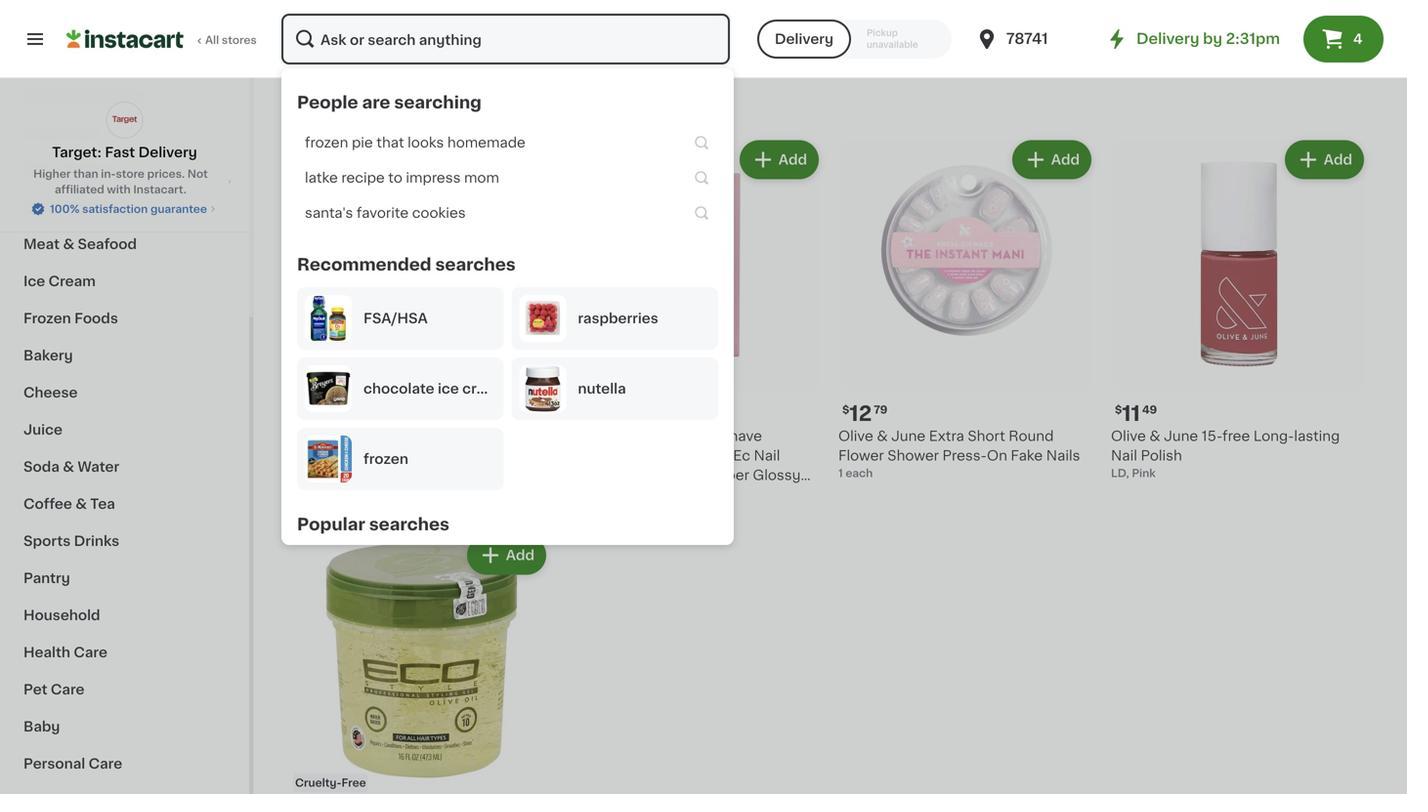 Task type: locate. For each thing, give the bounding box(es) containing it.
latke recipe to impress mom link
[[297, 160, 718, 195]]

2:31pm
[[1226, 32, 1280, 46]]

1 horizontal spatial delivery
[[775, 32, 834, 46]]

best up 22
[[572, 383, 593, 392]]

0 horizontal spatial best seller
[[299, 383, 348, 392]]

& inside olive & june extra short round flower shower press-on fake nails 1 each
[[877, 430, 888, 443]]

june inside olive & june extra short round flower shower press-on fake nails 1 each
[[891, 430, 926, 443]]

& down 49 at the bottom of page
[[1150, 430, 1161, 443]]

olive up neutrals
[[566, 430, 601, 443]]

care down 'baby' link
[[89, 757, 122, 771]]

2 $ from the left
[[842, 405, 850, 415]]

polish inside olive & june nail polish remover pot 2.4 fl oz
[[414, 430, 455, 443]]

care right health
[[74, 646, 107, 660]]

seller for 22
[[595, 383, 621, 392]]

olive
[[293, 430, 328, 443], [566, 430, 601, 443], [839, 430, 873, 443], [1111, 430, 1146, 443]]

2 horizontal spatial delivery
[[1137, 32, 1200, 46]]

mom
[[464, 171, 499, 185]]

gh
[[611, 469, 631, 482]]

1 seller from the left
[[322, 383, 348, 392]]

& inside the snacks & candy link
[[78, 200, 89, 214]]

searches down frozen link
[[369, 516, 450, 533]]

june inside olive & june nail polish remover pot 2.4 fl oz
[[346, 430, 380, 443]]

0 horizontal spatial 12
[[304, 404, 327, 424]]

best up the fl
[[299, 383, 320, 392]]

100%
[[50, 204, 80, 215]]

fresh up fresh fruit
[[23, 89, 63, 103]]

add for 22 olive & june mini must-have neutrals - hz nail polish ec nail polish gh nail polish super glossy top coat
[[779, 153, 807, 167]]

78741 button
[[975, 12, 1092, 66]]

1 vertical spatial care
[[51, 683, 84, 697]]

soda & water
[[23, 460, 119, 474]]

0 horizontal spatial $
[[297, 405, 304, 415]]

11
[[1122, 404, 1140, 424]]

0 horizontal spatial $ 12 79
[[297, 404, 342, 424]]

& inside soda & water "link"
[[63, 460, 74, 474]]

$ left 49 at the bottom of page
[[1115, 405, 1122, 415]]

1 $ from the left
[[297, 405, 304, 415]]

nail inside 'olive & june 15-free long-lasting nail polish ld, pink'
[[1111, 449, 1137, 463]]

ice
[[438, 382, 459, 396]]

& for olive & june extra short round flower shower press-on fake nails 1 each
[[877, 430, 888, 443]]

search list box containing fsa/hsa
[[297, 287, 718, 498]]

snacks & candy link
[[12, 189, 237, 226]]

1 $ 12 79 from the left
[[297, 404, 342, 424]]

best seller up oz
[[299, 383, 348, 392]]

$ up flower
[[842, 405, 850, 415]]

frozen right oz
[[364, 452, 408, 466]]

higher than in-store prices. not affiliated with instacart.
[[33, 169, 208, 195]]

that
[[377, 136, 404, 150]]

1 vertical spatial searches
[[369, 516, 450, 533]]

olive inside olive & june nail polish remover pot 2.4 fl oz
[[293, 430, 328, 443]]

3 search list box from the top
[[297, 287, 718, 498]]

0 vertical spatial frozen
[[305, 136, 348, 150]]

3 june from the left
[[891, 430, 926, 443]]

fresh inside fresh fruit "link"
[[23, 126, 63, 140]]

nail down hz
[[634, 469, 661, 482]]

raspberries
[[578, 312, 658, 325]]

june inside 22 olive & june mini must-have neutrals - hz nail polish ec nail polish gh nail polish super glossy top coat
[[619, 430, 653, 443]]

remover
[[458, 430, 520, 443]]

all stores
[[205, 35, 257, 45]]

3 $ from the left
[[1115, 405, 1122, 415]]

0 vertical spatial fresh
[[23, 89, 63, 103]]

4 june from the left
[[1164, 430, 1198, 443]]

seller up 22
[[595, 383, 621, 392]]

cruelty-free button
[[293, 532, 550, 795]]

pot
[[524, 430, 547, 443]]

best for 22
[[572, 383, 593, 392]]

frozen for frozen
[[364, 452, 408, 466]]

june for olive & june 15-free long-lasting nail polish
[[1164, 430, 1198, 443]]

delivery inside button
[[775, 32, 834, 46]]

0 vertical spatial searches
[[435, 257, 516, 273]]

nail inside olive & june nail polish remover pot 2.4 fl oz
[[384, 430, 410, 443]]

polish down chocolate ice cream
[[414, 430, 455, 443]]

for
[[380, 83, 411, 104]]

1 horizontal spatial $ 12 79
[[842, 404, 888, 424]]

$ for olive & june 15-free long-lasting nail polish
[[1115, 405, 1122, 415]]

2 best seller from the left
[[572, 383, 621, 392]]

1 vertical spatial fresh
[[23, 126, 63, 140]]

0 horizontal spatial delivery
[[138, 146, 197, 159]]

& right meat
[[63, 237, 74, 251]]

2 seller from the left
[[595, 383, 621, 392]]

ec
[[733, 449, 751, 463]]

1 vertical spatial frozen
[[364, 452, 408, 466]]

& up neutrals
[[604, 430, 615, 443]]

frozen inside frozen pie that looks homemade link
[[305, 136, 348, 150]]

add for olive & june 15-free long-lasting nail polish ld, pink
[[1324, 153, 1353, 167]]

& for snacks & candy
[[78, 200, 89, 214]]

short
[[968, 430, 1005, 443]]

49
[[1142, 405, 1157, 415]]

1 june from the left
[[346, 430, 380, 443]]

0 horizontal spatial best
[[299, 383, 320, 392]]

polish up pink
[[1141, 449, 1182, 463]]

snacks & candy
[[23, 200, 139, 214]]

searches
[[435, 257, 516, 273], [369, 516, 450, 533]]

product group containing add
[[293, 532, 550, 795]]

polish down mini
[[664, 469, 705, 482]]

search list box containing frozen pie that looks homemade
[[297, 125, 718, 238]]

4 olive from the left
[[1111, 430, 1146, 443]]

pie
[[352, 136, 373, 150]]

12 up the fl
[[304, 404, 327, 424]]

1 fresh from the top
[[23, 89, 63, 103]]

1 horizontal spatial best seller
[[572, 383, 621, 392]]

glossy
[[753, 469, 801, 482]]

1 search list box from the top
[[297, 92, 718, 795]]

2 olive from the left
[[566, 430, 601, 443]]

olive inside 'olive & june 15-free long-lasting nail polish ld, pink'
[[1111, 430, 1146, 443]]

searches inside group
[[435, 257, 516, 273]]

add button
[[742, 142, 817, 177], [1014, 142, 1090, 177], [1287, 142, 1362, 177], [469, 538, 544, 573]]

olive up the fl
[[293, 430, 328, 443]]

cream
[[49, 275, 96, 288]]

$ 12 79 up flower
[[842, 404, 888, 424]]

& inside dairy & eggs link
[[65, 163, 76, 177]]

& for olive & june nail polish remover pot 2.4 fl oz
[[332, 430, 343, 443]]

olive inside olive & june extra short round flower shower press-on fake nails 1 each
[[839, 430, 873, 443]]

2 vertical spatial care
[[89, 757, 122, 771]]

june for olive & june extra short round flower shower press-on fake nails
[[891, 430, 926, 443]]

sports drinks
[[23, 535, 119, 548]]

$ 12 79 up the fl
[[297, 404, 342, 424]]

1 horizontal spatial $
[[842, 405, 850, 415]]

olive & june extra short round flower shower press-on fake nails 1 each
[[839, 430, 1080, 479]]

Search field
[[281, 14, 730, 65]]

household
[[23, 609, 100, 623]]

2 fresh from the top
[[23, 126, 63, 140]]

ice cream link
[[12, 263, 237, 300]]

seller left chocolate
[[322, 383, 348, 392]]

nail up ld,
[[1111, 449, 1137, 463]]

june
[[346, 430, 380, 443], [619, 430, 653, 443], [891, 430, 926, 443], [1164, 430, 1198, 443]]

nail up glossy
[[754, 449, 780, 463]]

on
[[987, 449, 1007, 463]]

mini
[[657, 430, 685, 443]]

add button for olive & june 15-free long-lasting nail polish ld, pink
[[1287, 142, 1362, 177]]

olive up flower
[[839, 430, 873, 443]]

candy
[[93, 200, 139, 214]]

frozen up latke
[[305, 136, 348, 150]]

& inside meat & seafood link
[[63, 237, 74, 251]]

searches down santa's favorite cookies link at the top of page
[[435, 257, 516, 273]]

1 olive from the left
[[293, 430, 328, 443]]

$ inside $ 11 49
[[1115, 405, 1122, 415]]

2.4
[[293, 449, 311, 459]]

0 horizontal spatial 79
[[329, 405, 342, 415]]

delivery
[[1137, 32, 1200, 46], [775, 32, 834, 46], [138, 146, 197, 159]]

june inside 'olive & june 15-free long-lasting nail polish ld, pink'
[[1164, 430, 1198, 443]]

bakery
[[23, 349, 73, 363]]

best seller up 22
[[572, 383, 621, 392]]

-
[[627, 449, 633, 463]]

care for pet care
[[51, 683, 84, 697]]

nail down chocolate
[[384, 430, 410, 443]]

cream
[[462, 382, 507, 396]]

polish down must-
[[688, 449, 730, 463]]

& for meat & seafood
[[63, 237, 74, 251]]

frozen inside frozen link
[[364, 452, 408, 466]]

pantry link
[[12, 560, 237, 597]]

0 vertical spatial care
[[74, 646, 107, 660]]

fresh for fresh fruit
[[23, 126, 63, 140]]

2 search list box from the top
[[297, 125, 718, 238]]

79 up oz
[[329, 405, 342, 415]]

& right soda
[[63, 460, 74, 474]]

recommended searches
[[297, 257, 516, 273]]

add button for 22 olive & june mini must-have neutrals - hz nail polish ec nail polish gh nail polish super glossy top coat
[[742, 142, 817, 177]]

& down target:
[[65, 163, 76, 177]]

1 12 from the left
[[304, 404, 327, 424]]

search list box containing people are searching
[[297, 92, 718, 795]]

cheese
[[23, 386, 78, 400]]

2 79 from the left
[[874, 405, 888, 415]]

& up oz
[[332, 430, 343, 443]]

delivery for delivery by 2:31pm
[[1137, 32, 1200, 46]]

seller
[[322, 383, 348, 392], [595, 383, 621, 392]]

fresh vegetables
[[23, 89, 146, 103]]

dairy
[[23, 163, 61, 177]]

0 horizontal spatial seller
[[322, 383, 348, 392]]

fresh
[[23, 89, 63, 103], [23, 126, 63, 140]]

& left tea
[[75, 497, 87, 511]]

12 up flower
[[850, 404, 872, 424]]

coffee
[[23, 497, 72, 511]]

by
[[1203, 32, 1223, 46]]

frozen pie that looks homemade
[[305, 136, 526, 150]]

press-
[[943, 449, 987, 463]]

fresh inside fresh vegetables link
[[23, 89, 63, 103]]

& for coffee & tea
[[75, 497, 87, 511]]

fast
[[105, 146, 135, 159]]

2 best from the left
[[572, 383, 593, 392]]

instacart logo image
[[66, 27, 184, 51]]

& down "affiliated"
[[78, 200, 89, 214]]

1 horizontal spatial 79
[[874, 405, 888, 415]]

olive down 11
[[1111, 430, 1146, 443]]

raspberries link
[[519, 295, 710, 342]]

1 horizontal spatial frozen
[[364, 452, 408, 466]]

homemade
[[448, 136, 526, 150]]

nail down mini
[[659, 449, 685, 463]]

4
[[1353, 32, 1363, 46]]

fl
[[313, 449, 321, 459]]

product group
[[293, 136, 550, 462], [566, 136, 823, 502], [839, 136, 1096, 481], [1111, 136, 1368, 481], [293, 532, 550, 795]]

popular
[[297, 516, 365, 533]]

79 up flower
[[874, 405, 888, 415]]

care
[[74, 646, 107, 660], [51, 683, 84, 697], [89, 757, 122, 771]]

1 best seller from the left
[[299, 383, 348, 392]]

2 june from the left
[[619, 430, 653, 443]]

None search field
[[280, 12, 732, 66]]

1 horizontal spatial best
[[572, 383, 593, 392]]

$ 11 49
[[1115, 404, 1157, 424]]

fresh up dairy
[[23, 126, 63, 140]]

& up flower
[[877, 430, 888, 443]]

frozen for frozen pie that looks homemade
[[305, 136, 348, 150]]

search list box
[[297, 92, 718, 795], [297, 125, 718, 238], [297, 287, 718, 498]]

3 olive from the left
[[839, 430, 873, 443]]

& inside coffee & tea link
[[75, 497, 87, 511]]

$ 12 79 for olive & june nail polish remover pot
[[297, 404, 342, 424]]

shower
[[888, 449, 939, 463]]

1 horizontal spatial 12
[[850, 404, 872, 424]]

1 horizontal spatial seller
[[595, 383, 621, 392]]

best seller for 22
[[572, 383, 621, 392]]

pet care link
[[12, 671, 237, 709]]

drinks
[[74, 535, 119, 548]]

care right pet
[[51, 683, 84, 697]]

juice link
[[12, 411, 237, 449]]

& inside 'olive & june 15-free long-lasting nail polish ld, pink'
[[1150, 430, 1161, 443]]

all stores link
[[66, 12, 258, 66]]

$ left chocolate ice cream image
[[297, 405, 304, 415]]

chocolate ice cream image
[[305, 366, 352, 412]]

2 $ 12 79 from the left
[[842, 404, 888, 424]]

2 12 from the left
[[850, 404, 872, 424]]

0 horizontal spatial frozen
[[305, 136, 348, 150]]

foods
[[74, 312, 118, 325]]

1 79 from the left
[[329, 405, 342, 415]]

2 horizontal spatial $
[[1115, 405, 1122, 415]]

free
[[1223, 430, 1250, 443]]

bakery link
[[12, 337, 237, 374]]

& inside olive & june nail polish remover pot 2.4 fl oz
[[332, 430, 343, 443]]

15-
[[1202, 430, 1223, 443]]

service type group
[[757, 20, 952, 59]]

household link
[[12, 597, 237, 634]]

fsa/hsa link
[[305, 295, 496, 342]]

1 best from the left
[[299, 383, 320, 392]]



Task type: describe. For each thing, give the bounding box(es) containing it.
june for olive & june nail polish remover pot
[[346, 430, 380, 443]]

delivery for delivery
[[775, 32, 834, 46]]

100% satisfaction guarantee button
[[30, 197, 219, 217]]

popular searches
[[297, 516, 450, 533]]

not
[[187, 169, 208, 179]]

results for "olive & june"
[[293, 83, 562, 104]]

health
[[23, 646, 70, 660]]

tea
[[90, 497, 115, 511]]

& for dairy & eggs
[[65, 163, 76, 177]]

frozen foods link
[[12, 300, 237, 337]]

recipe
[[341, 171, 385, 185]]

round
[[1009, 430, 1054, 443]]

frozen pie that looks homemade link
[[297, 125, 718, 160]]

olive for olive & june nail polish remover pot
[[293, 430, 328, 443]]

soda & water link
[[12, 449, 237, 486]]

frozen image
[[305, 436, 352, 483]]

recommended searches group
[[297, 254, 718, 498]]

health care link
[[12, 634, 237, 671]]

hz
[[637, 449, 655, 463]]

olive inside 22 olive & june mini must-have neutrals - hz nail polish ec nail polish gh nail polish super glossy top coat
[[566, 430, 601, 443]]

79 for 2.4
[[329, 405, 342, 415]]

100% satisfaction guarantee
[[50, 204, 207, 215]]

sports drinks link
[[12, 523, 237, 560]]

nails
[[1046, 449, 1080, 463]]

add button for olive & june extra short round flower shower press-on fake nails 1 each
[[1014, 142, 1090, 177]]

& for soda & water
[[63, 460, 74, 474]]

higher
[[33, 169, 71, 179]]

than
[[73, 169, 98, 179]]

stores
[[222, 35, 257, 45]]

delivery button
[[757, 20, 851, 59]]

guarantee
[[150, 204, 207, 215]]

each
[[846, 468, 873, 479]]

instacart.
[[133, 184, 187, 195]]

nutella image
[[519, 366, 566, 412]]

nutella link
[[519, 366, 710, 412]]

must-
[[689, 430, 730, 443]]

best seller for olive
[[299, 383, 348, 392]]

prices.
[[147, 169, 185, 179]]

pink
[[1132, 468, 1156, 479]]

fruit
[[66, 126, 99, 140]]

fresh for fresh vegetables
[[23, 89, 63, 103]]

santa's favorite cookies
[[305, 206, 466, 220]]

delivery by 2:31pm link
[[1105, 27, 1280, 51]]

pet
[[23, 683, 47, 697]]

polish up "top"
[[566, 469, 607, 482]]

$ 12 79 for olive & june extra short round flower shower press-on fake nails
[[842, 404, 888, 424]]

searches for recommended searches
[[435, 257, 516, 273]]

best for olive
[[299, 383, 320, 392]]

extra
[[929, 430, 964, 443]]

coffee & tea link
[[12, 486, 237, 523]]

raspberries image
[[519, 295, 566, 342]]

nutella
[[578, 382, 626, 396]]

santa's
[[305, 206, 353, 220]]

care for health care
[[74, 646, 107, 660]]

22 olive & june mini must-have neutrals - hz nail polish ec nail polish gh nail polish super glossy top coat
[[566, 404, 801, 502]]

care for personal care
[[89, 757, 122, 771]]

fresh fruit
[[23, 126, 99, 140]]

79 for shower
[[874, 405, 888, 415]]

& inside 22 olive & june mini must-have neutrals - hz nail polish ec nail polish gh nail polish super glossy top coat
[[604, 430, 615, 443]]

olive & june nail polish remover pot 2.4 fl oz
[[293, 430, 547, 459]]

12 for olive & june nail polish remover pot
[[304, 404, 327, 424]]

oz
[[323, 449, 336, 459]]

are
[[362, 94, 390, 111]]

health care
[[23, 646, 107, 660]]

satisfaction
[[82, 204, 148, 215]]

people are searching group
[[297, 92, 718, 238]]

olive for olive & june 15-free long-lasting nail polish
[[1111, 430, 1146, 443]]

higher than in-store prices. not affiliated with instacart. link
[[16, 166, 234, 197]]

searches for popular searches
[[369, 516, 450, 533]]

78741
[[1006, 32, 1048, 46]]

target: fast delivery link
[[52, 102, 197, 162]]

flower
[[839, 449, 884, 463]]

soda
[[23, 460, 59, 474]]

baby link
[[12, 709, 237, 746]]

product group containing 22
[[566, 136, 823, 502]]

looks
[[408, 136, 444, 150]]

nsored
[[1331, 6, 1368, 17]]

impress
[[406, 171, 461, 185]]

all
[[205, 35, 219, 45]]

eggs
[[80, 163, 115, 177]]

cruelty-free
[[295, 778, 366, 789]]

4 button
[[1304, 16, 1384, 63]]

search list box for recommended searches
[[297, 287, 718, 498]]

juice
[[23, 423, 63, 437]]

sports
[[23, 535, 71, 548]]

search list box for people are searching
[[297, 125, 718, 238]]

22
[[577, 404, 603, 424]]

target: fast delivery
[[52, 146, 197, 159]]

target: fast delivery logo image
[[106, 102, 143, 139]]

cruelty-
[[295, 778, 342, 789]]

frozen link
[[305, 436, 496, 483]]

lasting
[[1294, 430, 1340, 443]]

fsa/hsa image
[[305, 295, 352, 342]]

& left june"
[[482, 83, 500, 104]]

have
[[730, 430, 762, 443]]

personal care link
[[12, 746, 237, 783]]

frozen
[[23, 312, 71, 325]]

& for olive & june 15-free long-lasting nail polish ld, pink
[[1150, 430, 1161, 443]]

olive for olive & june extra short round flower shower press-on fake nails
[[839, 430, 873, 443]]

$ for olive & june extra short round flower shower press-on fake nails
[[842, 405, 850, 415]]

meat & seafood link
[[12, 226, 237, 263]]

vegetables
[[66, 89, 146, 103]]

favorite
[[357, 206, 409, 220]]

chocolate ice cream link
[[305, 366, 507, 412]]

$ for olive & june nail polish remover pot
[[297, 405, 304, 415]]

product group containing 11
[[1111, 136, 1368, 481]]

personal care
[[23, 757, 122, 771]]

free
[[342, 778, 366, 789]]

add for olive & june extra short round flower shower press-on fake nails 1 each
[[1051, 153, 1080, 167]]

polish inside 'olive & june 15-free long-lasting nail polish ld, pink'
[[1141, 449, 1182, 463]]

fresh vegetables link
[[12, 77, 237, 114]]

seller for olive
[[322, 383, 348, 392]]

12 for olive & june extra short round flower shower press-on fake nails
[[850, 404, 872, 424]]



Task type: vqa. For each thing, say whether or not it's contained in the screenshot.
Recommended searches's searches
yes



